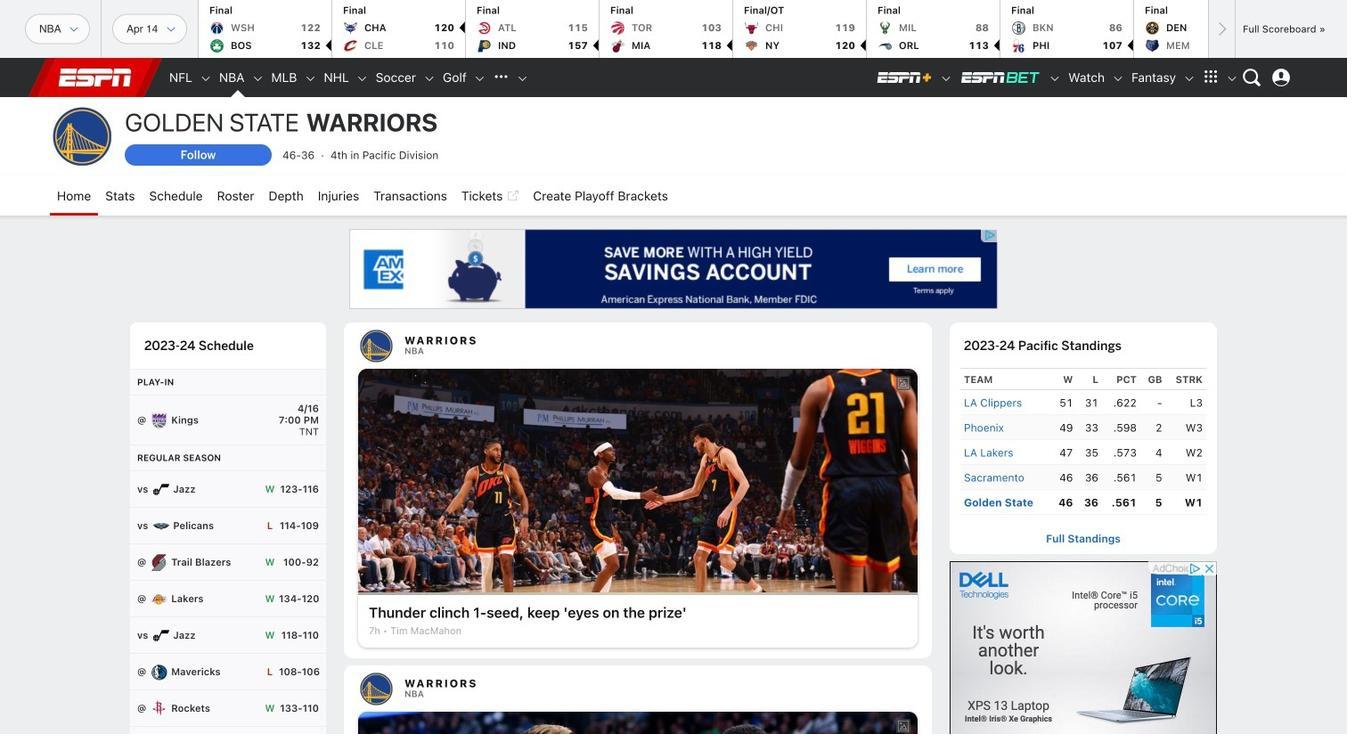 Task type: describe. For each thing, give the bounding box(es) containing it.
espn bet image
[[1049, 72, 1062, 85]]

1 vertical spatial advertisement element
[[950, 561, 1217, 734]]

mlb image
[[304, 72, 317, 85]]

global navigation element
[[50, 58, 1298, 97]]

soccer image
[[423, 72, 436, 85]]

nhl image
[[356, 72, 369, 85]]

watch image
[[1112, 72, 1125, 85]]

espn more sports home page image
[[488, 64, 515, 91]]

warriors image
[[50, 104, 114, 168]]

nfl image
[[200, 72, 212, 85]]

thunder clinch 1-seed, keep 'eyes on the prize' image
[[358, 369, 918, 593]]

nba image
[[252, 72, 264, 85]]

external link image
[[507, 185, 519, 207]]

espn+ image
[[876, 70, 933, 85]]

more sports image
[[517, 72, 529, 85]]



Task type: locate. For each thing, give the bounding box(es) containing it.
fantasy image
[[1184, 72, 1196, 85]]

nba playoffs 2024: first-round news, scores and highlights image
[[358, 712, 918, 734]]

espn bet image
[[960, 70, 1042, 85]]

advertisement element
[[349, 229, 998, 309], [950, 561, 1217, 734]]

0 vertical spatial advertisement element
[[349, 229, 998, 309]]

golf image
[[474, 72, 486, 85]]

more espn image
[[1226, 72, 1239, 85]]

espn plus image
[[940, 72, 953, 85]]



Task type: vqa. For each thing, say whether or not it's contained in the screenshot.
the left ESPN BET image
yes



